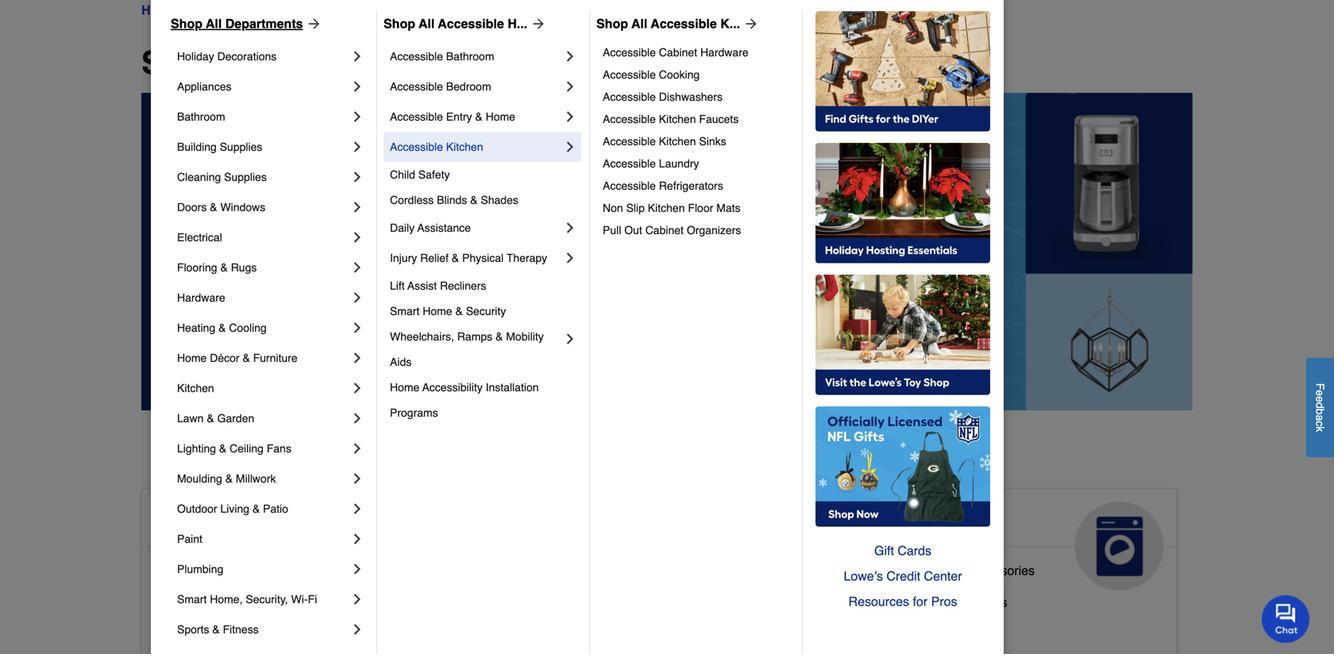 Task type: describe. For each thing, give the bounding box(es) containing it.
cooking
[[659, 68, 700, 81]]

2 e from the top
[[1314, 396, 1327, 402]]

chevron right image for building supplies
[[349, 139, 365, 155]]

shades
[[481, 194, 519, 206]]

accessible refrigerators link
[[603, 175, 791, 197]]

chevron right image for plumbing
[[349, 561, 365, 577]]

home décor & furniture link
[[177, 343, 349, 373]]

houses,
[[567, 621, 614, 635]]

shop for shop all accessible k...
[[596, 16, 628, 31]]

shop all accessible h... link
[[384, 14, 546, 33]]

& right doors
[[210, 201, 217, 214]]

bathroom for the leftmost accessible bathroom link
[[219, 563, 274, 578]]

for
[[913, 594, 928, 609]]

animal
[[509, 508, 583, 534]]

c
[[1314, 421, 1327, 427]]

out
[[624, 224, 642, 237]]

all for shop all departments
[[206, 16, 222, 31]]

paint
[[177, 533, 202, 546]]

gift
[[874, 544, 894, 558]]

departments for shop
[[278, 44, 472, 81]]

arrow right image
[[740, 16, 759, 32]]

& down smart home, security, wi-fi link
[[252, 627, 261, 642]]

cards
[[898, 544, 932, 558]]

injury
[[390, 252, 417, 264]]

credit
[[887, 569, 921, 584]]

assist
[[408, 280, 437, 292]]

fans
[[267, 442, 291, 455]]

hardware inside accessible cabinet hardware link
[[700, 46, 749, 59]]

1 vertical spatial bedroom
[[219, 595, 271, 610]]

0 horizontal spatial furniture
[[253, 352, 298, 365]]

heating & cooling link
[[177, 313, 349, 343]]

appliances image
[[1075, 502, 1164, 591]]

programs
[[390, 407, 438, 419]]

organizers
[[687, 224, 741, 237]]

sports & fitness
[[177, 623, 259, 636]]

home inside "link"
[[423, 305, 452, 318]]

& left pros
[[921, 595, 929, 610]]

daily assistance link
[[390, 213, 562, 243]]

patio
[[263, 503, 288, 515]]

chevron right image for home décor & furniture
[[349, 350, 365, 366]]

& down recliners
[[455, 305, 463, 318]]

gift cards
[[874, 544, 932, 558]]

chevron right image for heating & cooling
[[349, 320, 365, 336]]

décor
[[210, 352, 240, 365]]

entry for the bottommost the accessible entry & home link
[[219, 627, 249, 642]]

shop all departments
[[171, 16, 303, 31]]

home accessibility installation programs link
[[390, 375, 578, 426]]

find gifts for the diyer. image
[[816, 11, 990, 132]]

sports & fitness link
[[177, 615, 349, 645]]

1 vertical spatial pet
[[509, 621, 528, 635]]

home,
[[210, 593, 243, 606]]

cleaning supplies
[[177, 171, 267, 183]]

holiday
[[177, 50, 214, 63]]

millwork
[[236, 473, 276, 485]]

chevron right image for bathroom
[[349, 109, 365, 125]]

accessible kitchen sinks
[[603, 135, 726, 148]]

pros
[[931, 594, 957, 609]]

animal & pet care
[[509, 508, 646, 559]]

& right houses,
[[618, 621, 626, 635]]

relief
[[420, 252, 449, 264]]

aids
[[390, 356, 412, 369]]

moulding
[[177, 473, 222, 485]]

fi
[[308, 593, 317, 606]]

accessible cooking
[[603, 68, 700, 81]]

supplies for livestock supplies
[[565, 589, 614, 604]]

departments for shop
[[225, 16, 303, 31]]

cleaning supplies link
[[177, 162, 349, 192]]

safety
[[418, 168, 450, 181]]

arrow right image for shop all departments
[[303, 16, 322, 32]]

0 vertical spatial appliances
[[177, 80, 232, 93]]

floor
[[688, 202, 713, 214]]

supplies for cleaning supplies
[[224, 171, 267, 183]]

1 horizontal spatial appliances link
[[850, 489, 1177, 591]]

doors & windows
[[177, 201, 265, 214]]

hardware inside hardware "link"
[[177, 291, 225, 304]]

holiday decorations
[[177, 50, 277, 63]]

moulding & millwork
[[177, 473, 276, 485]]

chevron right image for appliances
[[349, 79, 365, 95]]

cleaning
[[177, 171, 221, 183]]

accessible inside "link"
[[603, 157, 656, 170]]

lift
[[390, 280, 405, 292]]

chevron right image for hardware
[[349, 290, 365, 306]]

smart for smart home & security
[[390, 305, 420, 318]]

1 vertical spatial appliances
[[863, 508, 981, 534]]

& left ceiling
[[219, 442, 227, 455]]

pet inside animal & pet care
[[611, 508, 646, 534]]

bathroom for the rightmost accessible bathroom link
[[446, 50, 494, 63]]

chevron right image for holiday decorations
[[349, 48, 365, 64]]

chevron right image for cleaning supplies
[[349, 169, 365, 185]]

chevron right image for outdoor living & patio
[[349, 501, 365, 517]]

chevron right image for daily assistance
[[562, 220, 578, 236]]

appliance parts & accessories
[[863, 563, 1035, 578]]

wi-
[[291, 593, 308, 606]]

shop for shop all accessible h...
[[384, 16, 415, 31]]

injury relief & physical therapy link
[[390, 243, 562, 273]]

k...
[[721, 16, 740, 31]]

chevron right image for doors & windows
[[349, 199, 365, 215]]

1 horizontal spatial accessible bathroom link
[[390, 41, 562, 71]]

a
[[1314, 415, 1327, 421]]

appliance
[[863, 563, 918, 578]]

chevron right image for injury relief & physical therapy
[[562, 250, 578, 266]]

& right sports
[[212, 623, 220, 636]]

1 horizontal spatial accessible bedroom
[[390, 80, 491, 93]]

fitness
[[223, 623, 259, 636]]

refrigerators
[[659, 179, 723, 192]]

faucets
[[699, 113, 739, 125]]

pull
[[603, 224, 621, 237]]

home inside home accessibility installation programs
[[390, 381, 420, 394]]

daily
[[390, 222, 415, 234]]

gift cards link
[[816, 538, 990, 564]]

slip
[[626, 202, 645, 214]]

0 vertical spatial appliances link
[[177, 71, 349, 102]]

0 vertical spatial bedroom
[[446, 80, 491, 93]]

plumbing
[[177, 563, 223, 576]]

f e e d b a c k
[[1314, 383, 1327, 432]]

chevron right image for smart home, security, wi-fi
[[349, 592, 365, 608]]

chevron right image for wheelchairs, ramps & mobility aids
[[562, 331, 578, 347]]

animal & pet care image
[[721, 502, 810, 591]]

home décor & furniture
[[177, 352, 298, 365]]

officially licensed n f l gifts. shop now. image
[[816, 407, 990, 527]]

b
[[1314, 409, 1327, 415]]

0 horizontal spatial accessible entry & home
[[155, 627, 298, 642]]

1 vertical spatial bathroom
[[177, 110, 225, 123]]

chat invite button image
[[1262, 595, 1310, 643]]

resources for pros
[[849, 594, 957, 609]]

living
[[220, 503, 249, 515]]

& left cooling
[[219, 322, 226, 334]]

chevron right image for accessible entry & home
[[562, 109, 578, 125]]

livestock
[[509, 589, 562, 604]]

f
[[1314, 383, 1327, 390]]

0 vertical spatial accessible bedroom link
[[390, 71, 562, 102]]

blinds
[[437, 194, 467, 206]]

electrical link
[[177, 222, 349, 253]]



Task type: vqa. For each thing, say whether or not it's contained in the screenshot.
second 'Lamp' from the top of the page
no



Task type: locate. For each thing, give the bounding box(es) containing it.
e up b
[[1314, 396, 1327, 402]]

pull out cabinet organizers
[[603, 224, 741, 237]]

smart
[[390, 305, 420, 318], [177, 593, 207, 606]]

arrow right image
[[303, 16, 322, 32], [527, 16, 546, 32]]

installation
[[486, 381, 539, 394]]

lowe's credit center
[[844, 569, 962, 584]]

pet beds, houses, & furniture
[[509, 621, 680, 635]]

&
[[475, 110, 483, 123], [470, 194, 478, 206], [210, 201, 217, 214], [452, 252, 459, 264], [220, 261, 228, 274], [455, 305, 463, 318], [219, 322, 226, 334], [496, 330, 503, 343], [243, 352, 250, 365], [207, 412, 214, 425], [219, 442, 227, 455], [225, 473, 233, 485], [253, 503, 260, 515], [589, 508, 605, 534], [955, 563, 964, 578], [921, 595, 929, 610], [618, 621, 626, 635], [212, 623, 220, 636], [252, 627, 261, 642]]

chevron right image for kitchen
[[349, 380, 365, 396]]

holiday decorations link
[[177, 41, 349, 71]]

supplies up cleaning supplies
[[220, 141, 262, 153]]

chevron right image
[[562, 48, 578, 64], [349, 79, 365, 95], [349, 109, 365, 125], [349, 169, 365, 185], [562, 250, 578, 266], [349, 290, 365, 306], [349, 320, 365, 336], [562, 331, 578, 347], [349, 380, 365, 396], [349, 441, 365, 457], [349, 501, 365, 517]]

outdoor living & patio link
[[177, 494, 349, 524]]

1 horizontal spatial pet
[[611, 508, 646, 534]]

beverage & wine chillers
[[863, 595, 1007, 610]]

chevron right image for electrical
[[349, 230, 365, 245]]

appliances link up the chillers
[[850, 489, 1177, 591]]

bedroom up accessible kitchen link
[[446, 80, 491, 93]]

pet
[[611, 508, 646, 534], [509, 621, 528, 635]]

kitchen for accessible kitchen sinks
[[659, 135, 696, 148]]

accessible entry & home link down home, at the bottom left of page
[[155, 623, 298, 654]]

& inside wheelchairs, ramps & mobility aids
[[496, 330, 503, 343]]

accessible bathroom inside accessible bathroom link
[[390, 50, 494, 63]]

0 vertical spatial bathroom
[[446, 50, 494, 63]]

smart home, security, wi-fi link
[[177, 585, 349, 615]]

1 vertical spatial smart
[[177, 593, 207, 606]]

0 vertical spatial accessible bathroom link
[[390, 41, 562, 71]]

smart home, security, wi-fi
[[177, 593, 317, 606]]

kitchen down accessible refrigerators
[[648, 202, 685, 214]]

kitchen link
[[177, 373, 349, 403]]

accessible home image
[[367, 502, 456, 591]]

0 horizontal spatial bedroom
[[219, 595, 271, 610]]

chevron right image for paint
[[349, 531, 365, 547]]

0 vertical spatial supplies
[[220, 141, 262, 153]]

child safety link
[[390, 162, 578, 187]]

bedroom up "fitness"
[[219, 595, 271, 610]]

0 horizontal spatial appliances
[[177, 80, 232, 93]]

0 vertical spatial smart
[[390, 305, 420, 318]]

1 horizontal spatial accessible bathroom
[[390, 50, 494, 63]]

assistance
[[417, 222, 471, 234]]

accessible entry & home down home, at the bottom left of page
[[155, 627, 298, 642]]

0 horizontal spatial arrow right image
[[303, 16, 322, 32]]

paint link
[[177, 524, 349, 554]]

departments link
[[191, 1, 263, 20]]

smart down lift
[[390, 305, 420, 318]]

& right parts
[[955, 563, 964, 578]]

home
[[141, 3, 177, 17], [486, 110, 515, 123], [423, 305, 452, 318], [177, 352, 207, 365], [390, 381, 420, 394], [277, 508, 339, 534], [264, 627, 298, 642]]

1 vertical spatial hardware
[[177, 291, 225, 304]]

accessible bedroom link up accessible kitchen link
[[390, 71, 562, 102]]

lowe's
[[844, 569, 883, 584]]

accessible bathroom down the shop all accessible h...
[[390, 50, 494, 63]]

arrow right image inside shop all departments link
[[303, 16, 322, 32]]

& up accessible kitchen link
[[475, 110, 483, 123]]

entry up accessible kitchen link
[[446, 110, 472, 123]]

h...
[[508, 16, 527, 31]]

f e e d b a c k button
[[1306, 358, 1334, 457]]

0 vertical spatial hardware
[[700, 46, 749, 59]]

chevron right image for lawn & garden
[[349, 411, 365, 426]]

1 horizontal spatial shop
[[384, 16, 415, 31]]

0 vertical spatial accessible bedroom
[[390, 80, 491, 93]]

kitchen inside 'link'
[[659, 113, 696, 125]]

departments
[[191, 3, 263, 17], [225, 16, 303, 31], [278, 44, 472, 81]]

security,
[[246, 593, 288, 606]]

0 horizontal spatial accessible bathroom link
[[155, 560, 274, 592]]

0 vertical spatial furniture
[[253, 352, 298, 365]]

hardware down k...
[[700, 46, 749, 59]]

pet beds, houses, & furniture link
[[509, 617, 680, 649]]

0 horizontal spatial smart
[[177, 593, 207, 606]]

1 horizontal spatial accessible entry & home link
[[390, 102, 562, 132]]

doors
[[177, 201, 207, 214]]

accessible bedroom up sports & fitness
[[155, 595, 271, 610]]

kitchen for accessible kitchen faucets
[[659, 113, 696, 125]]

furniture down "heating & cooling" "link"
[[253, 352, 298, 365]]

livestock supplies link
[[509, 585, 614, 617]]

1 horizontal spatial bedroom
[[446, 80, 491, 93]]

shop for shop all departments
[[171, 16, 203, 31]]

chevron right image for accessible kitchen
[[562, 139, 578, 155]]

chevron right image for lighting & ceiling fans
[[349, 441, 365, 457]]

0 vertical spatial accessible entry & home link
[[390, 102, 562, 132]]

shop all departments link
[[171, 14, 322, 33]]

supplies up the windows
[[224, 171, 267, 183]]

0 horizontal spatial appliances link
[[177, 71, 349, 102]]

accessible bathroom link down shop all accessible h... link
[[390, 41, 562, 71]]

non slip kitchen floor mats link
[[603, 197, 791, 219]]

& left the millwork
[[225, 473, 233, 485]]

chevron right image
[[349, 48, 365, 64], [562, 79, 578, 95], [562, 109, 578, 125], [349, 139, 365, 155], [562, 139, 578, 155], [349, 199, 365, 215], [562, 220, 578, 236], [349, 230, 365, 245], [349, 260, 365, 276], [349, 350, 365, 366], [349, 411, 365, 426], [349, 471, 365, 487], [349, 531, 365, 547], [349, 561, 365, 577], [349, 592, 365, 608], [349, 622, 365, 638]]

1 horizontal spatial accessible entry & home
[[390, 110, 515, 123]]

lift assist recliners link
[[390, 273, 578, 299]]

accessible bedroom link up sports & fitness
[[155, 592, 271, 623]]

& left the patio
[[253, 503, 260, 515]]

appliances
[[177, 80, 232, 93], [863, 508, 981, 534]]

accessible kitchen link
[[390, 132, 562, 162]]

appliance parts & accessories link
[[863, 560, 1035, 592]]

0 horizontal spatial shop
[[171, 16, 203, 31]]

kitchen up accessible kitchen sinks
[[659, 113, 696, 125]]

1 horizontal spatial smart
[[390, 305, 420, 318]]

all for shop all accessible h...
[[419, 16, 435, 31]]

2 vertical spatial supplies
[[565, 589, 614, 604]]

smart inside "link"
[[390, 305, 420, 318]]

d
[[1314, 402, 1327, 409]]

appliances down holiday
[[177, 80, 232, 93]]

resources
[[849, 594, 909, 609]]

1 horizontal spatial furniture
[[630, 621, 680, 635]]

2 arrow right image from the left
[[527, 16, 546, 32]]

& right ramps
[[496, 330, 503, 343]]

shop all accessible k...
[[596, 16, 740, 31]]

accessible bathroom for the rightmost accessible bathroom link
[[390, 50, 494, 63]]

recliners
[[440, 280, 486, 292]]

& right décor on the left bottom
[[243, 352, 250, 365]]

bathroom link
[[177, 102, 349, 132]]

entry for the accessible entry & home link to the right
[[446, 110, 472, 123]]

moulding & millwork link
[[177, 464, 349, 494]]

doors & windows link
[[177, 192, 349, 222]]

all for shop all accessible k...
[[631, 16, 648, 31]]

resources for pros link
[[816, 589, 990, 615]]

arrow right image for shop all accessible h...
[[527, 16, 546, 32]]

lift assist recliners
[[390, 280, 486, 292]]

& right the blinds
[[470, 194, 478, 206]]

all
[[206, 16, 222, 31], [419, 16, 435, 31], [631, 16, 648, 31], [229, 44, 269, 81]]

1 vertical spatial cabinet
[[645, 224, 684, 237]]

accessible laundry
[[603, 157, 699, 170]]

0 horizontal spatial accessible bedroom link
[[155, 592, 271, 623]]

appliances up cards
[[863, 508, 981, 534]]

non
[[603, 202, 623, 214]]

1 vertical spatial appliances link
[[850, 489, 1177, 591]]

cabinet up cooking
[[659, 46, 697, 59]]

kitchen up lawn
[[177, 382, 214, 395]]

1 vertical spatial furniture
[[630, 621, 680, 635]]

beds,
[[531, 621, 564, 635]]

physical
[[462, 252, 504, 264]]

accessible inside 'link'
[[603, 113, 656, 125]]

chevron right image for accessible bathroom
[[562, 48, 578, 64]]

supplies for building supplies
[[220, 141, 262, 153]]

chevron right image for moulding & millwork
[[349, 471, 365, 487]]

shop
[[141, 44, 221, 81]]

kitchen for accessible kitchen
[[446, 141, 483, 153]]

appliances link
[[177, 71, 349, 102], [850, 489, 1177, 591]]

building
[[177, 141, 217, 153]]

e up d
[[1314, 390, 1327, 396]]

0 horizontal spatial entry
[[219, 627, 249, 642]]

laundry
[[659, 157, 699, 170]]

furniture right houses,
[[630, 621, 680, 635]]

beverage & wine chillers link
[[863, 592, 1007, 623]]

& left rugs
[[220, 261, 228, 274]]

0 vertical spatial entry
[[446, 110, 472, 123]]

entry down home, at the bottom left of page
[[219, 627, 249, 642]]

flooring
[[177, 261, 217, 274]]

& right relief
[[452, 252, 459, 264]]

holiday hosting essentials. image
[[816, 143, 990, 264]]

1 horizontal spatial entry
[[446, 110, 472, 123]]

0 vertical spatial pet
[[611, 508, 646, 534]]

2 shop from the left
[[384, 16, 415, 31]]

1 horizontal spatial hardware
[[700, 46, 749, 59]]

arrow right image inside shop all accessible h... link
[[527, 16, 546, 32]]

1 shop from the left
[[171, 16, 203, 31]]

3 shop from the left
[[596, 16, 628, 31]]

accessories
[[967, 563, 1035, 578]]

supplies
[[220, 141, 262, 153], [224, 171, 267, 183], [565, 589, 614, 604]]

0 horizontal spatial hardware
[[177, 291, 225, 304]]

heating & cooling
[[177, 322, 267, 334]]

1 vertical spatial accessible bathroom
[[155, 563, 274, 578]]

kitchen up laundry at top
[[659, 135, 696, 148]]

1 horizontal spatial appliances
[[863, 508, 981, 534]]

0 vertical spatial accessible bathroom
[[390, 50, 494, 63]]

chevron right image for sports & fitness
[[349, 622, 365, 638]]

therapy
[[507, 252, 547, 264]]

0 horizontal spatial pet
[[509, 621, 528, 635]]

supplies up houses,
[[565, 589, 614, 604]]

accessible entry & home link up accessible kitchen
[[390, 102, 562, 132]]

1 horizontal spatial arrow right image
[[527, 16, 546, 32]]

& inside animal & pet care
[[589, 508, 605, 534]]

accessible home
[[155, 508, 339, 534]]

smart for smart home, security, wi-fi
[[177, 593, 207, 606]]

1 vertical spatial accessible bathroom link
[[155, 560, 274, 592]]

injury relief & physical therapy
[[390, 252, 547, 264]]

1 arrow right image from the left
[[303, 16, 322, 32]]

0 horizontal spatial accessible entry & home link
[[155, 623, 298, 654]]

hardware down flooring on the top left
[[177, 291, 225, 304]]

2 horizontal spatial shop
[[596, 16, 628, 31]]

shop all accessible k... link
[[596, 14, 759, 33]]

appliances link down the decorations
[[177, 71, 349, 102]]

flooring & rugs link
[[177, 253, 349, 283]]

2 vertical spatial bathroom
[[219, 563, 274, 578]]

1 horizontal spatial accessible bedroom link
[[390, 71, 562, 102]]

care
[[509, 534, 558, 559]]

accessible entry & home
[[390, 110, 515, 123], [155, 627, 298, 642]]

1 vertical spatial accessible bedroom link
[[155, 592, 271, 623]]

1 vertical spatial accessible entry & home
[[155, 627, 298, 642]]

& right animal
[[589, 508, 605, 534]]

1 vertical spatial supplies
[[224, 171, 267, 183]]

1 vertical spatial accessible entry & home link
[[155, 623, 298, 654]]

furniture
[[253, 352, 298, 365], [630, 621, 680, 635]]

child safety
[[390, 168, 450, 181]]

lighting & ceiling fans
[[177, 442, 291, 455]]

accessible bathroom for the leftmost accessible bathroom link
[[155, 563, 274, 578]]

accessible bedroom up accessible kitchen
[[390, 80, 491, 93]]

accessible bathroom link up home, at the bottom left of page
[[155, 560, 274, 592]]

1 vertical spatial entry
[[219, 627, 249, 642]]

bathroom up smart home, security, wi-fi on the left
[[219, 563, 274, 578]]

1 vertical spatial accessible bedroom
[[155, 595, 271, 610]]

1 e from the top
[[1314, 390, 1327, 396]]

cabinet down non slip kitchen floor mats
[[645, 224, 684, 237]]

bathroom down shop all accessible h... link
[[446, 50, 494, 63]]

& right lawn
[[207, 412, 214, 425]]

0 vertical spatial accessible entry & home
[[390, 110, 515, 123]]

wheelchairs, ramps & mobility aids
[[390, 330, 547, 369]]

0 vertical spatial cabinet
[[659, 46, 697, 59]]

smart up sports
[[177, 593, 207, 606]]

accessible dishwashers link
[[603, 86, 791, 108]]

visit the lowe's toy shop. image
[[816, 275, 990, 396]]

enjoy savings year-round. no matter what you're shopping for, find what you need at a great price. image
[[141, 93, 1193, 411]]

accessible bedroom
[[390, 80, 491, 93], [155, 595, 271, 610]]

accessible entry & home up accessible kitchen
[[390, 110, 515, 123]]

chevron right image for accessible bedroom
[[562, 79, 578, 95]]

bathroom up the building
[[177, 110, 225, 123]]

0 horizontal spatial accessible bathroom
[[155, 563, 274, 578]]

sports
[[177, 623, 209, 636]]

kitchen up "child safety" link
[[446, 141, 483, 153]]

chevron right image for flooring & rugs
[[349, 260, 365, 276]]

accessible kitchen sinks link
[[603, 130, 791, 152]]

e
[[1314, 390, 1327, 396], [1314, 396, 1327, 402]]

smart home & security link
[[390, 299, 578, 324]]

ceiling
[[230, 442, 264, 455]]

accessible bathroom up home, at the bottom left of page
[[155, 563, 274, 578]]

0 horizontal spatial accessible bedroom
[[155, 595, 271, 610]]

cabinet
[[659, 46, 697, 59], [645, 224, 684, 237]]

outdoor
[[177, 503, 217, 515]]

windows
[[220, 201, 265, 214]]

accessible kitchen
[[390, 141, 483, 153]]

hardware link
[[177, 283, 349, 313]]



